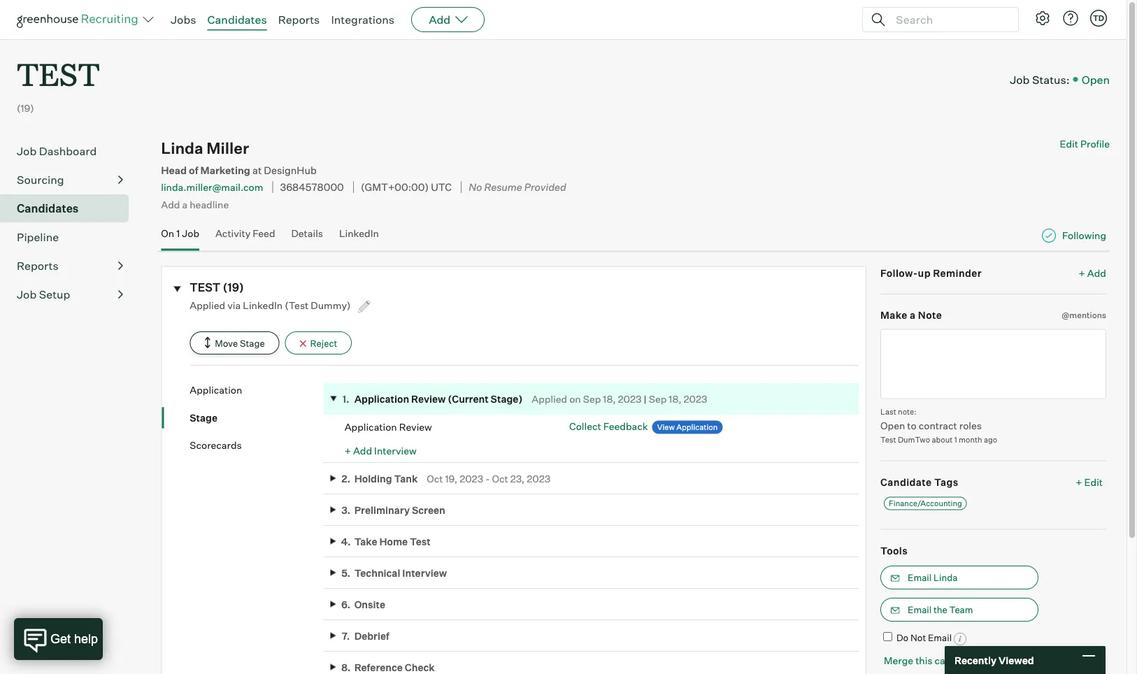 Task type: vqa. For each thing, say whether or not it's contained in the screenshot.
Stage)
yes



Task type: describe. For each thing, give the bounding box(es) containing it.
viewed
[[999, 654, 1034, 666]]

pipeline
[[17, 230, 59, 244]]

linda inside linda miller head of marketing at designhub
[[161, 139, 203, 158]]

Search text field
[[892, 9, 1006, 30]]

0 horizontal spatial edit
[[1060, 138, 1078, 150]]

+ edit link
[[1072, 472, 1106, 492]]

last
[[881, 407, 896, 417]]

integrations
[[331, 13, 395, 27]]

test for test
[[17, 53, 100, 94]]

linda.miller@mail.com
[[161, 181, 263, 193]]

head
[[161, 164, 187, 176]]

home
[[379, 535, 408, 547]]

edit profile
[[1060, 138, 1110, 150]]

+ add interview
[[345, 445, 417, 457]]

move stage button
[[190, 332, 280, 355]]

4. take home test
[[341, 535, 431, 547]]

follow-up reminder
[[881, 267, 982, 279]]

1 oct from the left
[[427, 472, 443, 485]]

not
[[911, 632, 926, 643]]

contract
[[919, 419, 957, 432]]

profile
[[1080, 138, 1110, 150]]

on 1 job link
[[161, 227, 199, 248]]

applied via linkedin (test dummy)
[[190, 299, 353, 311]]

reference
[[354, 661, 403, 673]]

miller
[[207, 139, 249, 158]]

tools
[[881, 545, 908, 557]]

application review
[[345, 421, 432, 433]]

td button
[[1087, 7, 1110, 29]]

5. technical interview
[[341, 567, 447, 579]]

1 inside last note: open to contract roles test dumtwo               about 1 month               ago
[[954, 435, 957, 445]]

debrief
[[354, 630, 389, 642]]

scorecards link
[[190, 439, 324, 452]]

test link
[[17, 39, 100, 97]]

@mentions
[[1062, 310, 1106, 320]]

test (19)
[[190, 281, 244, 294]]

follow-
[[881, 267, 918, 279]]

stage)
[[491, 393, 523, 405]]

greenhouse recruiting image
[[17, 11, 143, 28]]

1.
[[342, 393, 349, 405]]

0 vertical spatial review
[[411, 393, 446, 405]]

details link
[[291, 227, 323, 248]]

job dashboard
[[17, 144, 97, 158]]

dummy)
[[311, 299, 351, 311]]

tags
[[934, 476, 959, 488]]

0 vertical spatial open
[[1082, 72, 1110, 86]]

on 1 job
[[161, 227, 199, 240]]

edit profile link
[[1060, 138, 1110, 150]]

1 vertical spatial reports link
[[17, 257, 123, 274]]

job dashboard link
[[17, 143, 123, 160]]

view application
[[657, 422, 718, 432]]

add inside popup button
[[429, 13, 451, 27]]

1 sep from the left
[[583, 393, 601, 405]]

19,
[[445, 472, 457, 485]]

reject button
[[285, 332, 352, 355]]

|
[[644, 393, 647, 405]]

8.
[[341, 661, 351, 673]]

+ for + add interview
[[345, 445, 351, 457]]

no
[[469, 181, 482, 193]]

test for test (19)
[[190, 281, 220, 294]]

open inside last note: open to contract roles test dumtwo               about 1 month               ago
[[881, 419, 905, 432]]

1 vertical spatial review
[[399, 421, 432, 433]]

at
[[252, 164, 262, 176]]

1 18, from the left
[[603, 393, 616, 405]]

+ add
[[1079, 267, 1106, 279]]

to
[[907, 419, 917, 432]]

make a note
[[881, 309, 942, 321]]

1 vertical spatial linkedin
[[243, 299, 283, 311]]

job status:
[[1010, 72, 1070, 86]]

2 vertical spatial email
[[928, 632, 952, 643]]

+ add interview link
[[345, 445, 417, 457]]

applied for applied via linkedin (test dummy)
[[190, 299, 225, 311]]

email for email linda
[[908, 572, 932, 583]]

@mentions link
[[1062, 308, 1106, 322]]

check
[[405, 661, 435, 673]]

(gmt+00:00) utc
[[361, 181, 452, 193]]

0 horizontal spatial candidates
[[17, 202, 79, 216]]

collect
[[569, 420, 601, 433]]

note
[[918, 309, 942, 321]]

7.
[[342, 630, 350, 642]]

up
[[918, 267, 931, 279]]

linkedin link
[[339, 227, 379, 248]]

3684578000
[[280, 181, 344, 193]]

activity feed link
[[215, 227, 275, 248]]

month
[[959, 435, 982, 445]]

-
[[485, 472, 490, 485]]

0 vertical spatial 1
[[176, 227, 180, 240]]

job for job dashboard
[[17, 144, 37, 158]]

screen
[[412, 504, 445, 516]]

following
[[1062, 229, 1106, 242]]

onsite
[[354, 598, 385, 610]]

no resume provided
[[469, 181, 566, 193]]

merge
[[884, 654, 913, 667]]

application up application review
[[354, 393, 409, 405]]

2023 up view application at bottom
[[684, 393, 707, 405]]

configure image
[[1034, 10, 1051, 27]]

applied for applied on  sep 18, 2023 | sep 18, 2023
[[532, 393, 567, 405]]

jobs
[[171, 13, 196, 27]]

make
[[881, 309, 908, 321]]

merge this candidate
[[884, 654, 980, 667]]

collect feedback link
[[569, 420, 648, 433]]

4.
[[341, 535, 351, 547]]



Task type: locate. For each thing, give the bounding box(es) containing it.
1 vertical spatial candidates
[[17, 202, 79, 216]]

0 vertical spatial interview
[[374, 445, 417, 457]]

job for job setup
[[17, 288, 37, 302]]

0 vertical spatial reports
[[278, 13, 320, 27]]

oct left 19,
[[427, 472, 443, 485]]

0 horizontal spatial oct
[[427, 472, 443, 485]]

0 horizontal spatial test
[[17, 53, 100, 94]]

ago
[[984, 435, 997, 445]]

1 horizontal spatial candidates
[[207, 13, 267, 27]]

0 horizontal spatial 18,
[[603, 393, 616, 405]]

0 vertical spatial linkedin
[[339, 227, 379, 240]]

status:
[[1032, 72, 1070, 86]]

0 horizontal spatial sep
[[583, 393, 601, 405]]

1 vertical spatial test
[[190, 281, 220, 294]]

a for make
[[910, 309, 916, 321]]

preliminary
[[354, 504, 410, 516]]

sep
[[583, 393, 601, 405], [649, 393, 667, 405]]

a for add
[[182, 198, 188, 210]]

+
[[1079, 267, 1085, 279], [345, 445, 351, 457], [1076, 476, 1082, 488]]

1 horizontal spatial (19)
[[223, 281, 244, 294]]

0 vertical spatial +
[[1079, 267, 1085, 279]]

this
[[916, 654, 933, 667]]

test
[[17, 53, 100, 94], [190, 281, 220, 294]]

0 vertical spatial reports link
[[278, 13, 320, 27]]

1 vertical spatial linda
[[934, 572, 958, 583]]

2023 right 23, at the left of the page
[[527, 472, 551, 485]]

interview down home
[[402, 567, 447, 579]]

2.
[[341, 472, 350, 485]]

job up sourcing
[[17, 144, 37, 158]]

+ add link
[[1079, 266, 1106, 280]]

0 vertical spatial (19)
[[17, 102, 34, 114]]

1 horizontal spatial linda
[[934, 572, 958, 583]]

tank
[[394, 472, 418, 485]]

job left status:
[[1010, 72, 1030, 86]]

(current
[[448, 393, 489, 405]]

stage up scorecards
[[190, 412, 218, 424]]

0 vertical spatial edit
[[1060, 138, 1078, 150]]

0 vertical spatial candidates
[[207, 13, 267, 27]]

feed
[[253, 227, 275, 240]]

email for email the team
[[908, 604, 932, 616]]

Do Not Email checkbox
[[883, 632, 892, 641]]

setup
[[39, 288, 70, 302]]

a left 'headline' at left
[[182, 198, 188, 210]]

2 vertical spatial +
[[1076, 476, 1082, 488]]

1 horizontal spatial open
[[1082, 72, 1110, 86]]

1 horizontal spatial sep
[[649, 393, 667, 405]]

linda
[[161, 139, 203, 158], [934, 572, 958, 583]]

review left (current
[[411, 393, 446, 405]]

application down the move
[[190, 384, 242, 396]]

+ for + edit
[[1076, 476, 1082, 488]]

linda.miller@mail.com link
[[161, 181, 263, 193]]

1 vertical spatial email
[[908, 604, 932, 616]]

applied on  sep 18, 2023 | sep 18, 2023
[[532, 393, 707, 405]]

1 horizontal spatial 18,
[[669, 393, 681, 405]]

applied left on
[[532, 393, 567, 405]]

1 horizontal spatial a
[[910, 309, 916, 321]]

0 vertical spatial candidates link
[[207, 13, 267, 27]]

test
[[881, 435, 896, 445], [410, 535, 431, 547]]

linkedin right via
[[243, 299, 283, 311]]

open right status:
[[1082, 72, 1110, 86]]

reports left integrations link
[[278, 13, 320, 27]]

following link
[[1062, 229, 1106, 242]]

0 horizontal spatial candidates link
[[17, 200, 123, 217]]

1 horizontal spatial candidates link
[[207, 13, 267, 27]]

linda inside button
[[934, 572, 958, 583]]

2023
[[618, 393, 642, 405], [684, 393, 707, 405], [460, 472, 483, 485], [527, 472, 551, 485]]

finance/accounting link
[[884, 497, 967, 510]]

0 horizontal spatial a
[[182, 198, 188, 210]]

1. application review (current stage)
[[342, 393, 523, 405]]

1 horizontal spatial applied
[[532, 393, 567, 405]]

email the team button
[[881, 598, 1039, 622]]

via
[[227, 299, 241, 311]]

last note: open to contract roles test dumtwo               about 1 month               ago
[[881, 407, 997, 445]]

1 horizontal spatial edit
[[1084, 476, 1103, 488]]

1 vertical spatial edit
[[1084, 476, 1103, 488]]

email linda button
[[881, 566, 1039, 590]]

1 vertical spatial test
[[410, 535, 431, 547]]

0 vertical spatial applied
[[190, 299, 225, 311]]

move
[[215, 338, 238, 349]]

0 horizontal spatial 1
[[176, 227, 180, 240]]

6.
[[341, 598, 351, 610]]

0 horizontal spatial linda
[[161, 139, 203, 158]]

pipeline link
[[17, 229, 123, 246]]

job setup link
[[17, 286, 123, 303]]

1 vertical spatial a
[[910, 309, 916, 321]]

linda miller head of marketing at designhub
[[161, 139, 317, 176]]

reports link
[[278, 13, 320, 27], [17, 257, 123, 274]]

None text field
[[881, 329, 1106, 399]]

2023 left -
[[460, 472, 483, 485]]

holding
[[354, 472, 392, 485]]

jobs link
[[171, 13, 196, 27]]

0 vertical spatial test
[[17, 53, 100, 94]]

candidate
[[935, 654, 980, 667]]

1 horizontal spatial oct
[[492, 472, 508, 485]]

test right home
[[410, 535, 431, 547]]

candidates down sourcing
[[17, 202, 79, 216]]

linkedin right "details"
[[339, 227, 379, 240]]

candidates
[[207, 13, 267, 27], [17, 202, 79, 216]]

18, up view
[[669, 393, 681, 405]]

1 horizontal spatial stage
[[240, 338, 265, 349]]

(19) up via
[[223, 281, 244, 294]]

open down last
[[881, 419, 905, 432]]

a
[[182, 198, 188, 210], [910, 309, 916, 321]]

job inside 'link'
[[17, 288, 37, 302]]

stage right the move
[[240, 338, 265, 349]]

0 horizontal spatial reports
[[17, 259, 59, 273]]

collect feedback
[[569, 420, 648, 433]]

job
[[1010, 72, 1030, 86], [17, 144, 37, 158], [182, 227, 199, 240], [17, 288, 37, 302]]

1 horizontal spatial reports link
[[278, 13, 320, 27]]

0 vertical spatial stage
[[240, 338, 265, 349]]

oct right -
[[492, 472, 508, 485]]

linda up the
[[934, 572, 958, 583]]

take
[[354, 535, 377, 547]]

1 vertical spatial (19)
[[223, 281, 244, 294]]

(19)
[[17, 102, 34, 114], [223, 281, 244, 294]]

1 vertical spatial applied
[[532, 393, 567, 405]]

td button
[[1090, 10, 1107, 27]]

0 horizontal spatial test
[[410, 535, 431, 547]]

candidate tags
[[881, 476, 959, 488]]

5.
[[341, 567, 350, 579]]

1 horizontal spatial 1
[[954, 435, 957, 445]]

on
[[569, 393, 581, 405]]

dashboard
[[39, 144, 97, 158]]

applied
[[190, 299, 225, 311], [532, 393, 567, 405]]

stage inside stage link
[[190, 412, 218, 424]]

1 vertical spatial candidates link
[[17, 200, 123, 217]]

2 oct from the left
[[492, 472, 508, 485]]

applied down test (19)
[[190, 299, 225, 311]]

details
[[291, 227, 323, 240]]

candidate
[[881, 476, 932, 488]]

headline
[[190, 198, 229, 210]]

application up + add interview link
[[345, 421, 397, 433]]

reports link up 'job setup' 'link'
[[17, 257, 123, 274]]

review down 1. application review (current stage)
[[399, 421, 432, 433]]

test left dumtwo
[[881, 435, 896, 445]]

1 vertical spatial 1
[[954, 435, 957, 445]]

activity
[[215, 227, 251, 240]]

sourcing
[[17, 173, 64, 187]]

0 horizontal spatial open
[[881, 419, 905, 432]]

application right view
[[676, 422, 718, 432]]

a left note
[[910, 309, 916, 321]]

job left setup
[[17, 288, 37, 302]]

recently
[[955, 654, 997, 666]]

(19) down test link
[[17, 102, 34, 114]]

edit
[[1060, 138, 1078, 150], [1084, 476, 1103, 488]]

2 sep from the left
[[649, 393, 667, 405]]

1 right on at top
[[176, 227, 180, 240]]

0 horizontal spatial applied
[[190, 299, 225, 311]]

1 horizontal spatial test
[[881, 435, 896, 445]]

reports down the pipeline
[[17, 259, 59, 273]]

test down the on 1 job link
[[190, 281, 220, 294]]

open
[[1082, 72, 1110, 86], [881, 419, 905, 432]]

0 vertical spatial a
[[182, 198, 188, 210]]

1 vertical spatial interview
[[402, 567, 447, 579]]

finance/accounting
[[889, 499, 962, 508]]

sep right on
[[583, 393, 601, 405]]

1 horizontal spatial reports
[[278, 13, 320, 27]]

1 horizontal spatial linkedin
[[339, 227, 379, 240]]

job right on at top
[[182, 227, 199, 240]]

0 horizontal spatial linkedin
[[243, 299, 283, 311]]

merge this candidate link
[[884, 654, 980, 667]]

1 horizontal spatial test
[[190, 281, 220, 294]]

1 right about
[[954, 435, 957, 445]]

0 vertical spatial linda
[[161, 139, 203, 158]]

view
[[657, 422, 675, 432]]

stage inside move stage button
[[240, 338, 265, 349]]

email right not
[[928, 632, 952, 643]]

reminder
[[933, 267, 982, 279]]

candidates link right jobs
[[207, 13, 267, 27]]

8. reference check
[[341, 661, 435, 673]]

on
[[161, 227, 174, 240]]

18,
[[603, 393, 616, 405], [669, 393, 681, 405]]

add
[[429, 13, 451, 27], [161, 198, 180, 210], [1087, 267, 1106, 279], [353, 445, 372, 457]]

test down greenhouse recruiting image
[[17, 53, 100, 94]]

1 vertical spatial reports
[[17, 259, 59, 273]]

sep right |
[[649, 393, 667, 405]]

0 vertical spatial email
[[908, 572, 932, 583]]

td
[[1093, 13, 1104, 23]]

interview for + add interview
[[374, 445, 417, 457]]

application link
[[190, 383, 324, 397]]

reports link left integrations link
[[278, 13, 320, 27]]

technical
[[354, 567, 400, 579]]

view application link
[[652, 421, 723, 434]]

2 18, from the left
[[669, 393, 681, 405]]

1 vertical spatial open
[[881, 419, 905, 432]]

1 vertical spatial +
[[345, 445, 351, 457]]

integrations link
[[331, 13, 395, 27]]

0 horizontal spatial reports link
[[17, 257, 123, 274]]

email left the
[[908, 604, 932, 616]]

7. debrief
[[342, 630, 389, 642]]

(test
[[285, 299, 309, 311]]

0 horizontal spatial (19)
[[17, 102, 34, 114]]

1 vertical spatial stage
[[190, 412, 218, 424]]

interview for 5. technical interview
[[402, 567, 447, 579]]

+ edit
[[1076, 476, 1103, 488]]

candidates right jobs
[[207, 13, 267, 27]]

email up email the team
[[908, 572, 932, 583]]

0 vertical spatial test
[[881, 435, 896, 445]]

18, up the collect feedback
[[603, 393, 616, 405]]

resume
[[484, 181, 522, 193]]

interview down application review
[[374, 445, 417, 457]]

candidates link up pipeline link
[[17, 200, 123, 217]]

reject
[[310, 338, 337, 349]]

job for job status:
[[1010, 72, 1030, 86]]

linda up head
[[161, 139, 203, 158]]

+ for + add
[[1079, 267, 1085, 279]]

2023 left |
[[618, 393, 642, 405]]

0 horizontal spatial stage
[[190, 412, 218, 424]]

job setup
[[17, 288, 70, 302]]

test inside last note: open to contract roles test dumtwo               about 1 month               ago
[[881, 435, 896, 445]]



